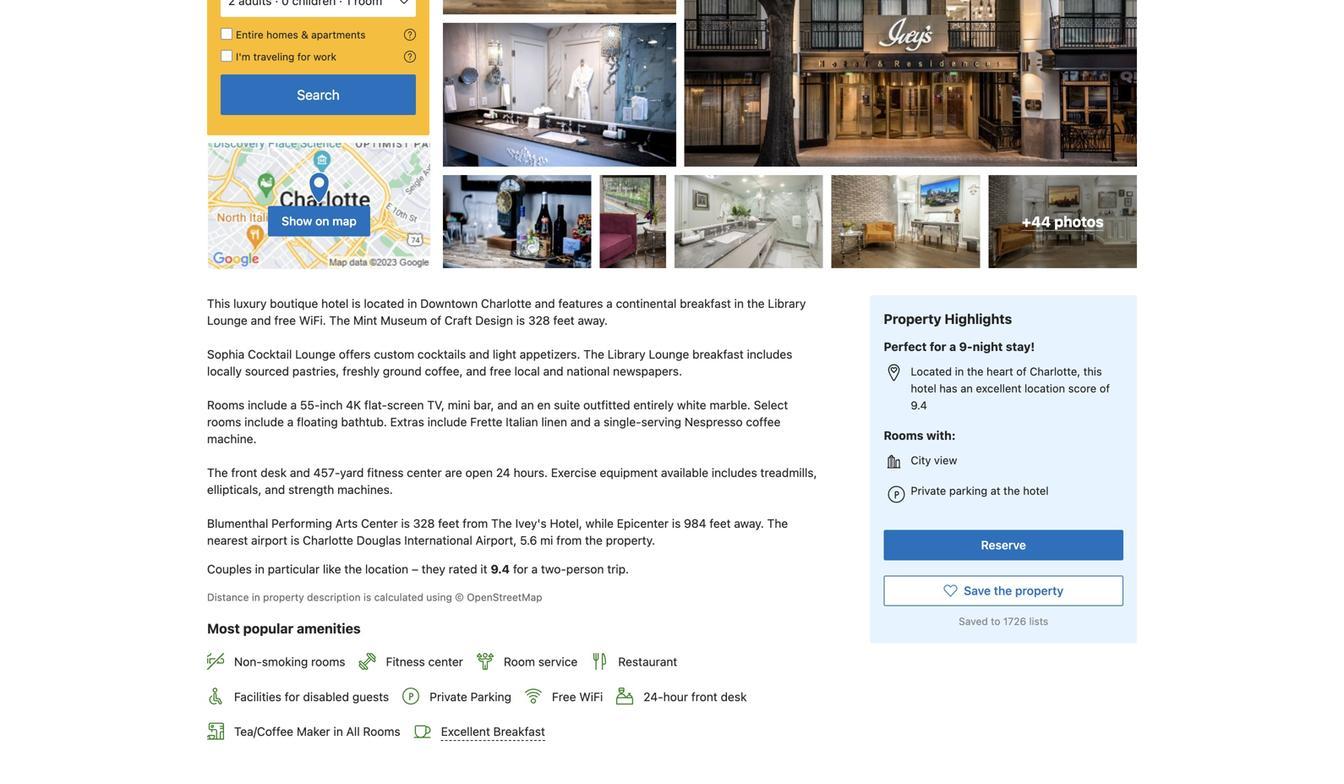 Task type: describe. For each thing, give the bounding box(es) containing it.
1 horizontal spatial lounge
[[295, 347, 336, 361]]

hotel inside 'this luxury boutique hotel is located in downtown charlotte and features a continental breakfast in the library lounge and free wifi. the mint museum of craft design is 328 feet away. sophia cocktail lounge offers custom cocktails and light appetizers. the library lounge breakfast includes locally sourced pastries, freshly ground coffee, and free local and national newspapers. rooms include a 55-inch 4k flat-screen tv, mini bar, and an en suite outfitted entirely white marble. select rooms include a floating bathtub. extras include frette italian linen and a single-serving nespresso coffee machine. the front desk and 457-yard fitness center are open 24 hours. exercise equipment available includes treadmills, ellipticals, and strength machines. blumenthal performing arts center is 328 feet from the ivey's hotel, while epicenter is 984 feet away. the nearest airport is charlotte douglas international airport, 5.6 mi from the property.'
[[321, 297, 349, 311]]

location inside located in the heart of charlotte, this hotel has an excellent location score of 9.4
[[1025, 382, 1066, 394]]

tv,
[[427, 398, 445, 412]]

suite
[[554, 398, 581, 412]]

0 vertical spatial away.
[[578, 313, 608, 327]]

–
[[412, 562, 419, 576]]

mi
[[541, 533, 554, 547]]

a down outfitted
[[594, 415, 601, 429]]

america
[[1072, 41, 1111, 53]]

2 horizontal spatial feet
[[710, 516, 731, 530]]

saved
[[959, 615, 989, 627]]

continental
[[616, 297, 677, 311]]

and down suite
[[571, 415, 591, 429]]

strength
[[288, 483, 334, 497]]

night
[[973, 339, 1003, 353]]

couples in particular like the location – they rated it 9.4 for a two-person trip.
[[207, 562, 629, 576]]

1 vertical spatial includes
[[712, 466, 758, 480]]

property for the
[[1016, 584, 1064, 598]]

reserve
[[982, 538, 1027, 552]]

treadmills,
[[761, 466, 818, 480]]

1 vertical spatial charlotte
[[303, 533, 354, 547]]

coffee,
[[425, 364, 463, 378]]

and left strength
[[265, 483, 285, 497]]

search
[[297, 87, 340, 103]]

boutique
[[270, 297, 318, 311]]

score
[[1069, 382, 1097, 394]]

include down the tv,
[[428, 415, 467, 429]]

breakfast
[[494, 725, 545, 739]]

service
[[539, 655, 578, 669]]

most popular amenities
[[207, 621, 361, 637]]

1 vertical spatial wifi
[[580, 690, 603, 704]]

reserve button
[[884, 530, 1124, 560]]

1 vertical spatial front
[[692, 690, 718, 704]]

epicenter
[[617, 516, 669, 530]]

and right coffee,
[[466, 364, 487, 378]]

available
[[661, 466, 709, 480]]

parking
[[471, 690, 512, 704]]

fitness
[[386, 655, 425, 669]]

0 horizontal spatial 328
[[413, 516, 435, 530]]

i'm
[[236, 51, 251, 63]]

1 horizontal spatial rooms
[[311, 655, 346, 669]]

rooms with:
[[884, 428, 956, 442]]

using
[[426, 591, 452, 603]]

two-
[[541, 562, 567, 576]]

1 vertical spatial library
[[608, 347, 646, 361]]

of right states
[[1059, 41, 1069, 53]]

9-
[[960, 339, 973, 353]]

italian
[[506, 415, 539, 429]]

and up strength
[[290, 466, 310, 480]]

hotel inside located in the heart of charlotte, this hotel has an excellent location score of 9.4
[[911, 382, 937, 394]]

parking
[[950, 484, 988, 497]]

cocktail
[[248, 347, 292, 361]]

front inside 'this luxury boutique hotel is located in downtown charlotte and features a continental breakfast in the library lounge and free wifi. the mint museum of craft design is 328 feet away. sophia cocktail lounge offers custom cocktails and light appetizers. the library lounge breakfast includes locally sourced pastries, freshly ground coffee, and free local and national newspapers. rooms include a 55-inch 4k flat-screen tv, mini bar, and an en suite outfitted entirely white marble. select rooms include a floating bathtub. extras include frette italian linen and a single-serving nespresso coffee machine. the front desk and 457-yard fitness center are open 24 hours. exercise equipment available includes treadmills, ellipticals, and strength machines. blumenthal performing arts center is 328 feet from the ivey's hotel, while epicenter is 984 feet away. the nearest airport is charlotte douglas international airport, 5.6 mi from the property.'
[[231, 466, 257, 480]]

sophia
[[207, 347, 245, 361]]

the inside located in the heart of charlotte, this hotel has an excellent location score of 9.4
[[968, 365, 984, 378]]

united
[[991, 41, 1023, 53]]

work
[[314, 51, 337, 63]]

popular
[[243, 621, 294, 637]]

1 vertical spatial away.
[[734, 516, 764, 530]]

include down sourced
[[248, 398, 287, 412]]

open
[[466, 466, 493, 480]]

&
[[301, 29, 309, 41]]

1 horizontal spatial wifi
[[953, 87, 979, 101]]

for up located
[[930, 339, 947, 353]]

ivey's
[[516, 516, 547, 530]]

search button
[[221, 74, 416, 115]]

hotel,
[[550, 516, 583, 530]]

blumenthal
[[207, 516, 268, 530]]

wifi.
[[299, 313, 326, 327]]

tea/coffee maker in all rooms
[[234, 725, 401, 738]]

guests
[[353, 690, 389, 704]]

1 horizontal spatial 328
[[529, 313, 550, 327]]

outfitted
[[584, 398, 631, 412]]

is right center
[[401, 516, 410, 530]]

airport,
[[476, 533, 517, 547]]

with:
[[927, 428, 956, 442]]

save
[[964, 584, 991, 598]]

tea/coffee
[[234, 725, 294, 738]]

inch
[[320, 398, 343, 412]]

traveling
[[253, 51, 295, 63]]

restaurant
[[619, 655, 678, 669]]

they
[[422, 562, 446, 576]]

0 vertical spatial breakfast
[[680, 297, 731, 311]]

on
[[316, 214, 330, 228]]

bar,
[[474, 398, 494, 412]]

0 vertical spatial includes
[[747, 347, 793, 361]]

exercise
[[551, 466, 597, 480]]

of down this
[[1100, 382, 1111, 394]]

0 horizontal spatial 9.4
[[491, 562, 510, 576]]

a left floating
[[287, 415, 294, 429]]

mini
[[448, 398, 471, 412]]

0 vertical spatial free
[[925, 87, 950, 101]]

2 horizontal spatial hotel
[[1024, 484, 1049, 497]]

of inside 'this luxury boutique hotel is located in downtown charlotte and features a continental breakfast in the library lounge and free wifi. the mint museum of craft design is 328 feet away. sophia cocktail lounge offers custom cocktails and light appetizers. the library lounge breakfast includes locally sourced pastries, freshly ground coffee, and free local and national newspapers. rooms include a 55-inch 4k flat-screen tv, mini bar, and an en suite outfitted entirely white marble. select rooms include a floating bathtub. extras include frette italian linen and a single-serving nespresso coffee machine. the front desk and 457-yard fitness center are open 24 hours. exercise equipment available includes treadmills, ellipticals, and strength machines. blumenthal performing arts center is 328 feet from the ivey's hotel, while epicenter is 984 feet away. the nearest airport is charlotte douglas international airport, 5.6 mi from the property.'
[[431, 313, 442, 327]]

charlotte,
[[1030, 365, 1081, 378]]

in inside located in the heart of charlotte, this hotel has an excellent location score of 9.4
[[956, 365, 965, 378]]

at
[[991, 484, 1001, 497]]

save the property button
[[884, 576, 1124, 606]]

perfect
[[884, 339, 927, 353]]

hours.
[[514, 466, 548, 480]]

rated
[[449, 562, 478, 576]]

light
[[493, 347, 517, 361]]

55-
[[300, 398, 320, 412]]

located
[[364, 297, 405, 311]]

cocktails
[[418, 347, 466, 361]]

and left light at left
[[469, 347, 490, 361]]

0 horizontal spatial free
[[552, 690, 576, 704]]

coffee
[[746, 415, 781, 429]]

facilities
[[234, 690, 282, 704]]

luxury
[[234, 297, 267, 311]]

local
[[515, 364, 540, 378]]

0 horizontal spatial from
[[463, 516, 488, 530]]

marble.
[[710, 398, 751, 412]]

property
[[884, 311, 942, 327]]

0 horizontal spatial feet
[[438, 516, 460, 530]]

disabled
[[303, 690, 349, 704]]

for left disabled
[[285, 690, 300, 704]]

the up ellipticals,
[[207, 466, 228, 480]]

the down treadmills,
[[768, 516, 789, 530]]

extras
[[390, 415, 424, 429]]

+44 photos link
[[989, 175, 1138, 268]]

and down appetizers. in the left of the page
[[543, 364, 564, 378]]

view
[[935, 454, 958, 466]]

airport
[[251, 533, 288, 547]]

1 vertical spatial desk
[[721, 690, 747, 704]]

appetizers.
[[520, 347, 581, 361]]

serving
[[642, 415, 682, 429]]

calculated
[[374, 591, 424, 603]]



Task type: locate. For each thing, give the bounding box(es) containing it.
1 horizontal spatial desk
[[721, 690, 747, 704]]

couples
[[207, 562, 252, 576]]

property for in
[[263, 591, 304, 603]]

rooms
[[207, 398, 245, 412], [884, 428, 924, 442], [363, 725, 401, 738]]

free down boutique
[[274, 313, 296, 327]]

+44
[[1022, 213, 1051, 230]]

downtown
[[421, 297, 478, 311]]

hour
[[664, 690, 689, 704]]

1 horizontal spatial hotel
[[911, 382, 937, 394]]

most
[[207, 621, 240, 637]]

rooms up city
[[884, 428, 924, 442]]

hotel up wifi.
[[321, 297, 349, 311]]

0 vertical spatial location
[[1025, 382, 1066, 394]]

1 horizontal spatial an
[[961, 382, 973, 394]]

an inside 'this luxury boutique hotel is located in downtown charlotte and features a continental breakfast in the library lounge and free wifi. the mint museum of craft design is 328 feet away. sophia cocktail lounge offers custom cocktails and light appetizers. the library lounge breakfast includes locally sourced pastries, freshly ground coffee, and free local and national newspapers. rooms include a 55-inch 4k flat-screen tv, mini bar, and an en suite outfitted entirely white marble. select rooms include a floating bathtub. extras include frette italian linen and a single-serving nespresso coffee machine. the front desk and 457-yard fitness center are open 24 hours. exercise equipment available includes treadmills, ellipticals, and strength machines. blumenthal performing arts center is 328 feet from the ivey's hotel, while epicenter is 984 feet away. the nearest airport is charlotte douglas international airport, 5.6 mi from the property.'
[[521, 398, 534, 412]]

0 horizontal spatial wifi
[[580, 690, 603, 704]]

search section
[[200, 0, 436, 270]]

2 horizontal spatial rooms
[[884, 428, 924, 442]]

excellent
[[441, 725, 490, 739]]

1 vertical spatial location
[[365, 562, 409, 576]]

yard
[[340, 466, 364, 480]]

1 horizontal spatial private
[[911, 484, 947, 497]]

1 horizontal spatial away.
[[734, 516, 764, 530]]

2 horizontal spatial lounge
[[649, 347, 690, 361]]

highlights
[[945, 311, 1013, 327]]

1 horizontal spatial feet
[[554, 313, 575, 327]]

rooms inside 'this luxury boutique hotel is located in downtown charlotte and features a continental breakfast in the library lounge and free wifi. the mint museum of craft design is 328 feet away. sophia cocktail lounge offers custom cocktails and light appetizers. the library lounge breakfast includes locally sourced pastries, freshly ground coffee, and free local and national newspapers. rooms include a 55-inch 4k flat-screen tv, mini bar, and an en suite outfitted entirely white marble. select rooms include a floating bathtub. extras include frette italian linen and a single-serving nespresso coffee machine. the front desk and 457-yard fitness center are open 24 hours. exercise equipment available includes treadmills, ellipticals, and strength machines. blumenthal performing arts center is 328 feet from the ivey's hotel, while epicenter is 984 feet away. the nearest airport is charlotte douglas international airport, 5.6 mi from the property.'
[[207, 398, 245, 412]]

a left 55- on the bottom
[[291, 398, 297, 412]]

away. down features on the top of the page
[[578, 313, 608, 327]]

1 vertical spatial center
[[428, 655, 463, 669]]

2 vertical spatial rooms
[[363, 725, 401, 738]]

1 horizontal spatial free wifi
[[925, 87, 979, 101]]

center right fitness
[[428, 655, 463, 669]]

free wifi down the john at right
[[925, 87, 979, 101]]

9.4 up rooms with:
[[911, 399, 928, 411]]

1 vertical spatial rooms
[[311, 655, 346, 669]]

mint
[[354, 313, 378, 327]]

hotel right at
[[1024, 484, 1049, 497]]

from up airport,
[[463, 516, 488, 530]]

0 horizontal spatial charlotte
[[303, 533, 354, 547]]

national
[[567, 364, 610, 378]]

white
[[677, 398, 707, 412]]

apartments
[[311, 29, 366, 41]]

9.4 right it
[[491, 562, 510, 576]]

rooms
[[207, 415, 241, 429], [311, 655, 346, 669]]

amenities
[[297, 621, 361, 637]]

1 vertical spatial 328
[[413, 516, 435, 530]]

is left calculated
[[364, 591, 372, 603]]

457-
[[314, 466, 340, 480]]

0 horizontal spatial free
[[274, 313, 296, 327]]

nearest
[[207, 533, 248, 547]]

1 vertical spatial 9.4
[[491, 562, 510, 576]]

hotel
[[321, 297, 349, 311], [911, 382, 937, 394], [1024, 484, 1049, 497]]

for left work
[[297, 51, 311, 63]]

the up airport,
[[491, 516, 512, 530]]

locally
[[207, 364, 242, 378]]

is up mint
[[352, 297, 361, 311]]

center
[[407, 466, 442, 480], [428, 655, 463, 669]]

wifi left 24-
[[580, 690, 603, 704]]

includes up select
[[747, 347, 793, 361]]

include up machine.
[[245, 415, 284, 429]]

a left 9-
[[950, 339, 957, 353]]

0 vertical spatial 328
[[529, 313, 550, 327]]

0 vertical spatial from
[[463, 516, 488, 530]]

an right has at the bottom of page
[[961, 382, 973, 394]]

rooms inside 'this luxury boutique hotel is located in downtown charlotte and features a continental breakfast in the library lounge and free wifi. the mint museum of craft design is 328 feet away. sophia cocktail lounge offers custom cocktails and light appetizers. the library lounge breakfast includes locally sourced pastries, freshly ground coffee, and free local and national newspapers. rooms include a 55-inch 4k flat-screen tv, mini bar, and an en suite outfitted entirely white marble. select rooms include a floating bathtub. extras include frette italian linen and a single-serving nespresso coffee machine. the front desk and 457-yard fitness center are open 24 hours. exercise equipment available includes treadmills, ellipticals, and strength machines. blumenthal performing arts center is 328 feet from the ivey's hotel, while epicenter is 984 feet away. the nearest airport is charlotte douglas international airport, 5.6 mi from the property.'
[[207, 415, 241, 429]]

0 vertical spatial hotel
[[321, 297, 349, 311]]

arts
[[336, 516, 358, 530]]

select
[[754, 398, 789, 412]]

stay!
[[1006, 339, 1035, 353]]

the up national
[[584, 347, 605, 361]]

9.4 inside located in the heart of charlotte, this hotel has an excellent location score of 9.4
[[911, 399, 928, 411]]

2 vertical spatial hotel
[[1024, 484, 1049, 497]]

0 horizontal spatial location
[[365, 562, 409, 576]]

trip.
[[608, 562, 629, 576]]

front up ellipticals,
[[231, 466, 257, 480]]

0 horizontal spatial rooms
[[207, 398, 245, 412]]

homes
[[267, 29, 298, 41]]

performing
[[272, 516, 332, 530]]

328 up appetizers. in the left of the page
[[529, 313, 550, 327]]

while
[[586, 516, 614, 530]]

property up lists
[[1016, 584, 1064, 598]]

includes right available
[[712, 466, 758, 480]]

non-smoking rooms
[[234, 655, 346, 669]]

for
[[297, 51, 311, 63], [930, 339, 947, 353], [513, 562, 528, 576], [285, 690, 300, 704]]

front right "hour"
[[692, 690, 718, 704]]

1726
[[1004, 615, 1027, 627]]

from down hotel,
[[557, 533, 582, 547]]

and down luxury
[[251, 313, 271, 327]]

0 horizontal spatial library
[[608, 347, 646, 361]]

0 vertical spatial an
[[961, 382, 973, 394]]

0 vertical spatial wifi
[[953, 87, 979, 101]]

breakfast right continental
[[680, 297, 731, 311]]

an left en
[[521, 398, 534, 412]]

fitness
[[367, 466, 404, 480]]

1 horizontal spatial location
[[1025, 382, 1066, 394]]

1 horizontal spatial library
[[768, 297, 806, 311]]

1 vertical spatial from
[[557, 533, 582, 547]]

property
[[1016, 584, 1064, 598], [263, 591, 304, 603]]

to
[[991, 615, 1001, 627]]

show on map button
[[207, 142, 431, 270], [268, 206, 370, 236]]

lounge up newspapers.
[[649, 347, 690, 361]]

the
[[329, 313, 350, 327], [584, 347, 605, 361], [207, 466, 228, 480], [491, 516, 512, 530], [768, 516, 789, 530]]

craft
[[445, 313, 472, 327]]

1 vertical spatial rooms
[[884, 428, 924, 442]]

0 horizontal spatial hotel
[[321, 297, 349, 311]]

include
[[248, 398, 287, 412], [245, 415, 284, 429], [428, 415, 467, 429]]

1 horizontal spatial free
[[925, 87, 950, 101]]

private up excellent
[[430, 690, 468, 704]]

1 horizontal spatial rooms
[[363, 725, 401, 738]]

ellipticals,
[[207, 483, 262, 497]]

feet right 984
[[710, 516, 731, 530]]

international
[[405, 533, 473, 547]]

and up italian
[[498, 398, 518, 412]]

property inside dropdown button
[[1016, 584, 1064, 598]]

center inside 'this luxury boutique hotel is located in downtown charlotte and features a continental breakfast in the library lounge and free wifi. the mint museum of craft design is 328 feet away. sophia cocktail lounge offers custom cocktails and light appetizers. the library lounge breakfast includes locally sourced pastries, freshly ground coffee, and free local and national newspapers. rooms include a 55-inch 4k flat-screen tv, mini bar, and an en suite outfitted entirely white marble. select rooms include a floating bathtub. extras include frette italian linen and a single-serving nespresso coffee machine. the front desk and 457-yard fitness center are open 24 hours. exercise equipment available includes treadmills, ellipticals, and strength machines. blumenthal performing arts center is 328 feet from the ivey's hotel, while epicenter is 984 feet away. the nearest airport is charlotte douglas international airport, 5.6 mi from the property.'
[[407, 466, 442, 480]]

it
[[481, 562, 488, 576]]

0 horizontal spatial away.
[[578, 313, 608, 327]]

desk right "hour"
[[721, 690, 747, 704]]

0 horizontal spatial lounge
[[207, 313, 248, 327]]

free down service
[[552, 690, 576, 704]]

en
[[538, 398, 551, 412]]

for inside search section
[[297, 51, 311, 63]]

free down light at left
[[490, 364, 512, 378]]

freshly
[[343, 364, 380, 378]]

1 vertical spatial free wifi
[[552, 690, 603, 704]]

breakfast up marble.
[[693, 347, 744, 361]]

location down charlotte,
[[1025, 382, 1066, 394]]

1 horizontal spatial free
[[490, 364, 512, 378]]

entire
[[236, 29, 264, 41]]

rooms down locally in the top left of the page
[[207, 398, 245, 412]]

0 horizontal spatial rooms
[[207, 415, 241, 429]]

0 vertical spatial front
[[231, 466, 257, 480]]

0 vertical spatial rooms
[[207, 398, 245, 412]]

offers
[[339, 347, 371, 361]]

hotel down located
[[911, 382, 937, 394]]

i'm traveling for work
[[236, 51, 337, 63]]

0 vertical spatial desk
[[261, 466, 287, 480]]

a left two-
[[532, 562, 538, 576]]

for down the 5.6
[[513, 562, 528, 576]]

0 horizontal spatial private
[[430, 690, 468, 704]]

rooms right all
[[363, 725, 401, 738]]

1 horizontal spatial from
[[557, 533, 582, 547]]

0 horizontal spatial property
[[263, 591, 304, 603]]

1 horizontal spatial front
[[692, 690, 718, 704]]

1 vertical spatial free
[[490, 364, 512, 378]]

charlotte
[[481, 297, 532, 311], [303, 533, 354, 547]]

from
[[463, 516, 488, 530], [557, 533, 582, 547]]

1 horizontal spatial 9.4
[[911, 399, 928, 411]]

linen
[[542, 415, 568, 429]]

free down the john at right
[[925, 87, 950, 101]]

location left –
[[365, 562, 409, 576]]

0 vertical spatial center
[[407, 466, 442, 480]]

property down particular
[[263, 591, 304, 603]]

1 horizontal spatial property
[[1016, 584, 1064, 598]]

0 vertical spatial library
[[768, 297, 806, 311]]

rooms up machine.
[[207, 415, 241, 429]]

all
[[346, 725, 360, 738]]

0 horizontal spatial desk
[[261, 466, 287, 480]]

this luxury boutique hotel is located in downtown charlotte and features a continental breakfast in the library lounge and free wifi. the mint museum of craft design is 328 feet away. sophia cocktail lounge offers custom cocktails and light appetizers. the library lounge breakfast includes locally sourced pastries, freshly ground coffee, and free local and national newspapers. rooms include a 55-inch 4k flat-screen tv, mini bar, and an en suite outfitted entirely white marble. select rooms include a floating bathtub. extras include frette italian linen and a single-serving nespresso coffee machine. the front desk and 457-yard fitness center are open 24 hours. exercise equipment available includes treadmills, ellipticals, and strength machines. blumenthal performing arts center is 328 feet from the ivey's hotel, while epicenter is 984 feet away. the nearest airport is charlotte douglas international airport, 5.6 mi from the property.
[[207, 297, 821, 547]]

of right "heart"
[[1017, 365, 1027, 378]]

united states of america
[[991, 41, 1111, 53]]

0 vertical spatial free wifi
[[925, 87, 979, 101]]

feet up international
[[438, 516, 460, 530]]

rooms down "amenities"
[[311, 655, 346, 669]]

lists
[[1030, 615, 1049, 627]]

0 vertical spatial 9.4
[[911, 399, 928, 411]]

map
[[333, 214, 357, 228]]

away. right 984
[[734, 516, 764, 530]]

like
[[323, 562, 341, 576]]

equipment
[[600, 466, 658, 480]]

of down downtown
[[431, 313, 442, 327]]

scored 9.8 element
[[1094, 80, 1121, 108]]

0 horizontal spatial front
[[231, 466, 257, 480]]

a right features on the top of the page
[[607, 297, 613, 311]]

the
[[747, 297, 765, 311], [968, 365, 984, 378], [1004, 484, 1021, 497], [585, 533, 603, 547], [345, 562, 362, 576], [994, 584, 1013, 598]]

0 horizontal spatial free wifi
[[552, 690, 603, 704]]

if you select this option, we'll show you popular business travel features like breakfast, wifi and free parking. image
[[404, 51, 416, 63], [404, 51, 416, 63]]

private for private parking at the hotel
[[911, 484, 947, 497]]

0 vertical spatial rooms
[[207, 415, 241, 429]]

free wifi down service
[[552, 690, 603, 704]]

we'll show you stays where you can have the entire place to yourself image
[[404, 29, 416, 41], [404, 29, 416, 41]]

private
[[911, 484, 947, 497], [430, 690, 468, 704]]

desk up ellipticals,
[[261, 466, 287, 480]]

charlotte up design
[[481, 297, 532, 311]]

1 vertical spatial hotel
[[911, 382, 937, 394]]

entirely
[[634, 398, 674, 412]]

center left are
[[407, 466, 442, 480]]

center
[[361, 516, 398, 530]]

feet down features on the top of the page
[[554, 313, 575, 327]]

desk inside 'this luxury boutique hotel is located in downtown charlotte and features a continental breakfast in the library lounge and free wifi. the mint museum of craft design is 328 feet away. sophia cocktail lounge offers custom cocktails and light appetizers. the library lounge breakfast includes locally sourced pastries, freshly ground coffee, and free local and national newspapers. rooms include a 55-inch 4k flat-screen tv, mini bar, and an en suite outfitted entirely white marble. select rooms include a floating bathtub. extras include frette italian linen and a single-serving nespresso coffee machine. the front desk and 457-yard fitness center are open 24 hours. exercise equipment available includes treadmills, ellipticals, and strength machines. blumenthal performing arts center is 328 feet from the ivey's hotel, while epicenter is 984 feet away. the nearest airport is charlotte douglas international airport, 5.6 mi from the property.'
[[261, 466, 287, 480]]

machines.
[[338, 483, 393, 497]]

0 vertical spatial private
[[911, 484, 947, 497]]

wifi
[[953, 87, 979, 101], [580, 690, 603, 704]]

room service
[[504, 655, 578, 669]]

an inside located in the heart of charlotte, this hotel has an excellent location score of 9.4
[[961, 382, 973, 394]]

private for private parking
[[430, 690, 468, 704]]

lounge up pastries,
[[295, 347, 336, 361]]

is left 984
[[672, 516, 681, 530]]

distance
[[207, 591, 249, 603]]

24
[[496, 466, 511, 480]]

charlotte down arts
[[303, 533, 354, 547]]

is down performing
[[291, 533, 300, 547]]

1 horizontal spatial charlotte
[[481, 297, 532, 311]]

and left features on the top of the page
[[535, 297, 555, 311]]

0 vertical spatial charlotte
[[481, 297, 532, 311]]

wifi down the john at right
[[953, 87, 979, 101]]

single-
[[604, 415, 642, 429]]

1 vertical spatial breakfast
[[693, 347, 744, 361]]

excellent
[[976, 382, 1022, 394]]

private down city view
[[911, 484, 947, 497]]

museum
[[381, 313, 427, 327]]

lounge down the this
[[207, 313, 248, 327]]

is right design
[[517, 313, 525, 327]]

perfect for a 9-night stay!
[[884, 339, 1035, 353]]

0 horizontal spatial an
[[521, 398, 534, 412]]

front
[[231, 466, 257, 480], [692, 690, 718, 704]]

flat-
[[365, 398, 387, 412]]

this
[[207, 297, 230, 311]]

free wifi
[[925, 87, 979, 101], [552, 690, 603, 704]]

1 vertical spatial an
[[521, 398, 534, 412]]

1 vertical spatial private
[[430, 690, 468, 704]]

the inside dropdown button
[[994, 584, 1013, 598]]

city
[[911, 454, 932, 466]]

the left mint
[[329, 313, 350, 327]]

0 vertical spatial free
[[274, 313, 296, 327]]

1 vertical spatial free
[[552, 690, 576, 704]]

newspapers.
[[613, 364, 683, 378]]

328 up international
[[413, 516, 435, 530]]

custom
[[374, 347, 415, 361]]



Task type: vqa. For each thing, say whether or not it's contained in the screenshot.
the bottommost 24%
no



